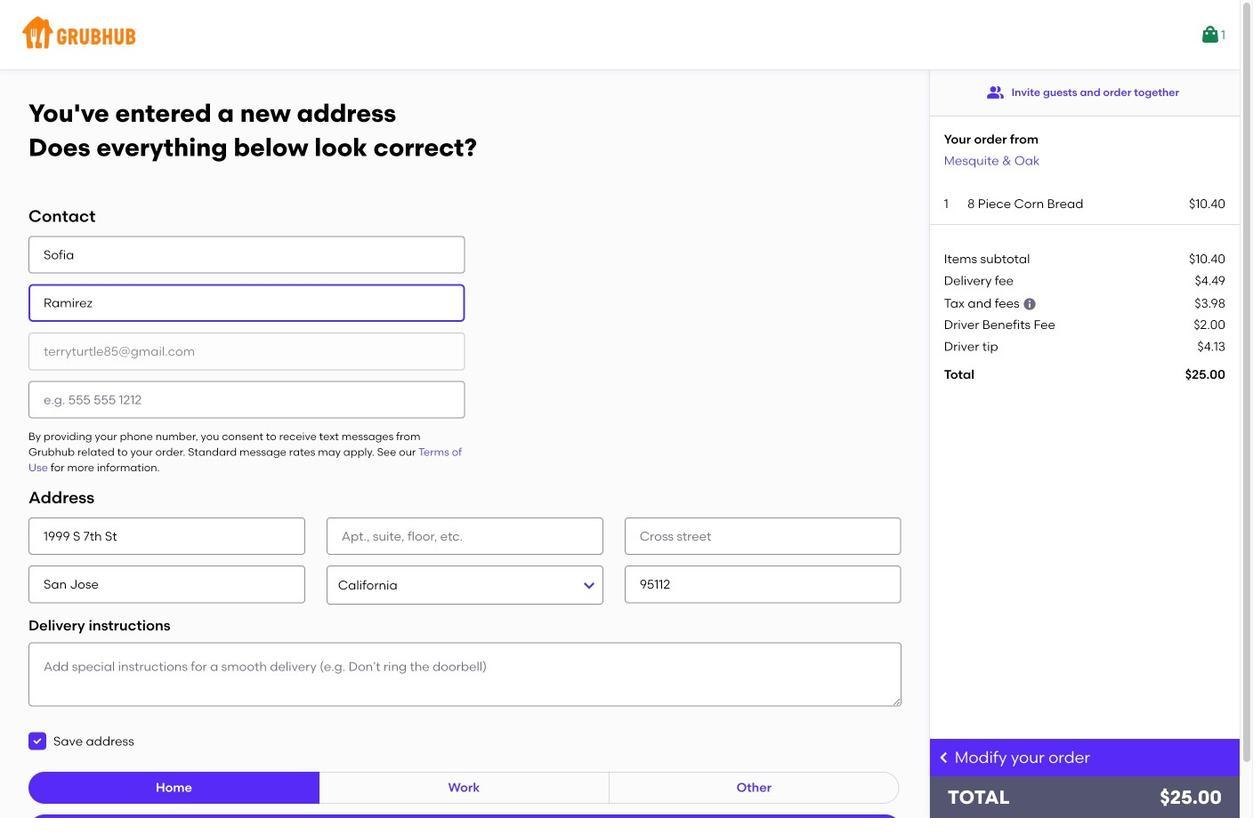 Task type: locate. For each thing, give the bounding box(es) containing it.
Zip text field
[[625, 566, 901, 604]]

0 horizontal spatial svg image
[[32, 737, 43, 747]]

Address 2 text field
[[327, 518, 603, 556]]

Address 1 text field
[[28, 518, 305, 556]]

First name text field
[[28, 236, 465, 274]]

people icon image
[[987, 84, 1005, 101]]

Add special instructions for a smooth delivery (e.g. Don't ring the doorbell) text field
[[28, 643, 901, 707]]

svg image
[[1023, 297, 1037, 311], [32, 737, 43, 747]]

City text field
[[28, 566, 305, 604]]

0 vertical spatial svg image
[[1023, 297, 1037, 311]]

main navigation navigation
[[0, 0, 1240, 69]]

1 horizontal spatial svg image
[[1023, 297, 1037, 311]]

Last name text field
[[28, 285, 465, 322]]



Task type: describe. For each thing, give the bounding box(es) containing it.
Cross street text field
[[625, 518, 901, 556]]

Email email field
[[28, 333, 465, 371]]

Phone telephone field
[[28, 381, 465, 419]]

1 vertical spatial svg image
[[32, 737, 43, 747]]



Task type: vqa. For each thing, say whether or not it's contained in the screenshot.
Add associated with 19
no



